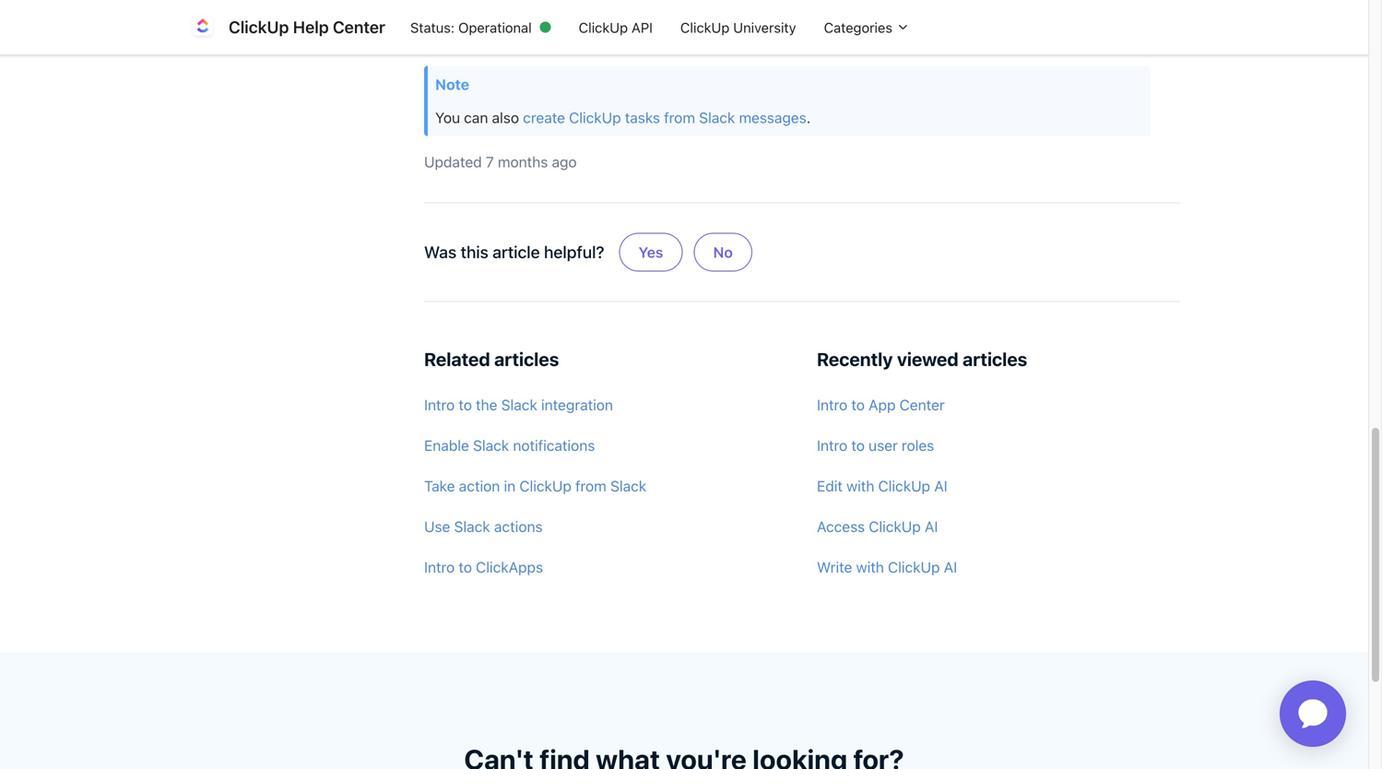 Task type: describe. For each thing, give the bounding box(es) containing it.
edit with clickup ai
[[817, 477, 948, 495]]

in
[[504, 477, 516, 495]]

intro to user roles link
[[817, 427, 1181, 464]]

this
[[461, 242, 489, 262]]

intro to app center link
[[817, 387, 1181, 423]]

months
[[498, 153, 548, 171]]

to for clickapps
[[459, 559, 472, 576]]

create
[[523, 109, 565, 126]]

intro to user roles
[[817, 437, 935, 454]]

status:
[[410, 19, 455, 35]]

no
[[714, 244, 733, 261]]

ai for edit with clickup ai
[[935, 477, 948, 495]]

slack left messages
[[699, 109, 736, 126]]

click
[[704, 31, 734, 49]]

app
[[869, 396, 896, 414]]

take
[[424, 477, 455, 495]]

group containing yes
[[616, 218, 756, 286]]

the right in
[[462, 31, 484, 49]]

operational
[[459, 19, 532, 35]]

clickup api
[[579, 19, 653, 35]]

right
[[530, 31, 561, 49]]

0 horizontal spatial center
[[333, 17, 386, 37]]

updated 7 months ago
[[424, 153, 577, 171]]

tasks
[[625, 109, 661, 126]]

intro for intro to app center
[[817, 396, 848, 414]]

intro for intro to clickapps
[[424, 559, 455, 576]]

api
[[632, 19, 653, 35]]

edit
[[817, 477, 843, 495]]

was this article helpful?
[[424, 242, 605, 262]]

modal,
[[655, 31, 700, 49]]

enable slack notifications
[[424, 437, 595, 454]]

slack inside enable slack notifications link
[[473, 437, 509, 454]]

to for the
[[459, 396, 472, 414]]

can
[[464, 109, 488, 126]]

intro to the slack integration
[[424, 396, 613, 414]]

0 horizontal spatial from
[[576, 477, 607, 495]]

user
[[869, 437, 898, 454]]

categories button
[[810, 10, 924, 45]]

notifications
[[513, 437, 595, 454]]

write with clickup ai
[[817, 559, 958, 576]]

access
[[817, 518, 865, 536]]

integration
[[542, 396, 613, 414]]

in the lower-right corner of the modal, click create .
[[447, 31, 790, 49]]

messages
[[739, 109, 807, 126]]

enable slack notifications link
[[424, 427, 788, 464]]

take action in clickup from slack
[[424, 477, 647, 495]]

enable
[[424, 437, 469, 454]]

to for app
[[852, 396, 865, 414]]

with for write
[[857, 559, 885, 576]]

7
[[486, 153, 494, 171]]

intro for intro to the slack integration
[[424, 396, 455, 414]]

write
[[817, 559, 853, 576]]

of
[[612, 31, 626, 49]]

recently viewed articles
[[817, 348, 1028, 370]]

create clickup tasks from slack messages link
[[523, 109, 807, 126]]

0 horizontal spatial .
[[786, 31, 790, 49]]



Task type: locate. For each thing, give the bounding box(es) containing it.
article
[[493, 242, 540, 262]]

0 vertical spatial center
[[333, 17, 386, 37]]

slack inside intro to the slack integration 'link'
[[502, 396, 538, 414]]

with right edit
[[847, 477, 875, 495]]

0 vertical spatial from
[[664, 109, 696, 126]]

related articles
[[424, 348, 559, 370]]

access clickup ai link
[[817, 508, 1181, 545]]

lower-
[[488, 31, 530, 49]]

1 horizontal spatial .
[[807, 109, 811, 126]]

viewed
[[898, 348, 959, 370]]

the
[[462, 31, 484, 49], [629, 31, 651, 49], [476, 396, 498, 414]]

from
[[664, 109, 696, 126], [576, 477, 607, 495]]

clickup help help center home page image
[[188, 12, 218, 42]]

intro inside 'link'
[[424, 396, 455, 414]]

the inside 'link'
[[476, 396, 498, 414]]

0 vertical spatial .
[[786, 31, 790, 49]]

clickup api link
[[565, 10, 667, 45]]

intro for intro to user roles
[[817, 437, 848, 454]]

to up enable
[[459, 396, 472, 414]]

with
[[847, 477, 875, 495], [857, 559, 885, 576]]

intro to app center
[[817, 396, 945, 414]]

to left "app"
[[852, 396, 865, 414]]

center right help
[[333, 17, 386, 37]]

clickup
[[229, 17, 289, 37], [579, 19, 628, 35], [681, 19, 730, 35], [569, 109, 621, 126], [520, 477, 572, 495], [879, 477, 931, 495], [869, 518, 921, 536], [888, 559, 941, 576]]

slack up enable slack notifications
[[502, 396, 538, 414]]

related
[[424, 348, 490, 370]]

group
[[616, 218, 756, 286]]

clickapps
[[476, 559, 543, 576]]

was
[[424, 242, 457, 262]]

you
[[435, 109, 460, 126]]

slack inside take action in clickup from slack link
[[611, 477, 647, 495]]

ai inside edit with clickup ai 'link'
[[935, 477, 948, 495]]

to
[[459, 396, 472, 414], [852, 396, 865, 414], [852, 437, 865, 454], [459, 559, 472, 576]]

ai down access clickup ai link
[[944, 559, 958, 576]]

take action in clickup from slack link
[[424, 468, 788, 505]]

ai up write with clickup ai
[[925, 518, 939, 536]]

to for user
[[852, 437, 865, 454]]

also
[[492, 109, 519, 126]]

intro up edit
[[817, 437, 848, 454]]

ago
[[552, 153, 577, 171]]

recently
[[817, 348, 893, 370]]

intro left "app"
[[817, 396, 848, 414]]

intro to clickapps
[[424, 559, 543, 576]]

0 vertical spatial with
[[847, 477, 875, 495]]

no button
[[694, 233, 753, 272]]

articles up intro to the slack integration
[[495, 348, 559, 370]]

slack inside use slack actions link
[[454, 518, 491, 536]]

1 articles from the left
[[495, 348, 559, 370]]

center
[[333, 17, 386, 37], [900, 396, 945, 414]]

to inside "link"
[[459, 559, 472, 576]]

updated
[[424, 153, 482, 171]]

from up use slack actions link
[[576, 477, 607, 495]]

articles
[[495, 348, 559, 370], [963, 348, 1028, 370]]

2 vertical spatial ai
[[944, 559, 958, 576]]

actions
[[494, 518, 543, 536]]

intro down use
[[424, 559, 455, 576]]

roles
[[902, 437, 935, 454]]

.
[[786, 31, 790, 49], [807, 109, 811, 126]]

yes
[[639, 244, 664, 261]]

in
[[447, 31, 458, 49]]

use
[[424, 518, 451, 536]]

ai inside write with clickup ai link
[[944, 559, 958, 576]]

you can also create clickup tasks from slack messages .
[[435, 109, 811, 126]]

with right write
[[857, 559, 885, 576]]

to left "user"
[[852, 437, 865, 454]]

application
[[1258, 659, 1369, 769]]

the right of
[[629, 31, 651, 49]]

clickup university
[[681, 19, 797, 35]]

intro up enable
[[424, 396, 455, 414]]

clickup university link
[[667, 10, 810, 45]]

1 vertical spatial .
[[807, 109, 811, 126]]

clickup help center
[[229, 17, 386, 37]]

1 vertical spatial with
[[857, 559, 885, 576]]

slack
[[699, 109, 736, 126], [502, 396, 538, 414], [473, 437, 509, 454], [611, 477, 647, 495], [454, 518, 491, 536]]

1 horizontal spatial from
[[664, 109, 696, 126]]

slack right use
[[454, 518, 491, 536]]

articles up intro to app center link
[[963, 348, 1028, 370]]

clickup help center link
[[188, 12, 397, 42]]

create
[[738, 31, 786, 49]]

1 vertical spatial from
[[576, 477, 607, 495]]

0 horizontal spatial articles
[[495, 348, 559, 370]]

ai inside access clickup ai link
[[925, 518, 939, 536]]

slack down enable slack notifications link
[[611, 477, 647, 495]]

access clickup ai
[[817, 518, 939, 536]]

0 vertical spatial ai
[[935, 477, 948, 495]]

to inside 'link'
[[459, 396, 472, 414]]

ai
[[935, 477, 948, 495], [925, 518, 939, 536], [944, 559, 958, 576]]

status: operational
[[410, 19, 532, 35]]

edit with clickup ai link
[[817, 468, 1181, 505]]

with inside 'link'
[[847, 477, 875, 495]]

1 horizontal spatial articles
[[963, 348, 1028, 370]]

intro to clickapps link
[[424, 549, 788, 586]]

the down 'related articles'
[[476, 396, 498, 414]]

1 vertical spatial center
[[900, 396, 945, 414]]

slack up action
[[473, 437, 509, 454]]

university
[[734, 19, 797, 35]]

to left clickapps
[[459, 559, 472, 576]]

screenshot of someone creating a task from slack. image
[[447, 0, 769, 25]]

use slack actions
[[424, 518, 543, 536]]

help
[[293, 17, 329, 37]]

action
[[459, 477, 500, 495]]

categories
[[824, 19, 897, 35]]

corner
[[565, 31, 608, 49]]

use slack actions link
[[424, 508, 788, 545]]

1 vertical spatial ai
[[925, 518, 939, 536]]

intro to the slack integration link
[[424, 387, 788, 423]]

1 horizontal spatial center
[[900, 396, 945, 414]]

write with clickup ai link
[[817, 549, 1181, 586]]

helpful?
[[544, 242, 605, 262]]

2 articles from the left
[[963, 348, 1028, 370]]

with for edit
[[847, 477, 875, 495]]

intro
[[424, 396, 455, 414], [817, 396, 848, 414], [817, 437, 848, 454], [424, 559, 455, 576]]

center right "app"
[[900, 396, 945, 414]]

ai for write with clickup ai
[[944, 559, 958, 576]]

intro inside "link"
[[424, 559, 455, 576]]

ai down roles
[[935, 477, 948, 495]]

from right tasks on the top left of the page
[[664, 109, 696, 126]]

yes button
[[619, 233, 683, 272]]



Task type: vqa. For each thing, say whether or not it's contained in the screenshot.
Generate task summaries and updates with ClickUp AI link
no



